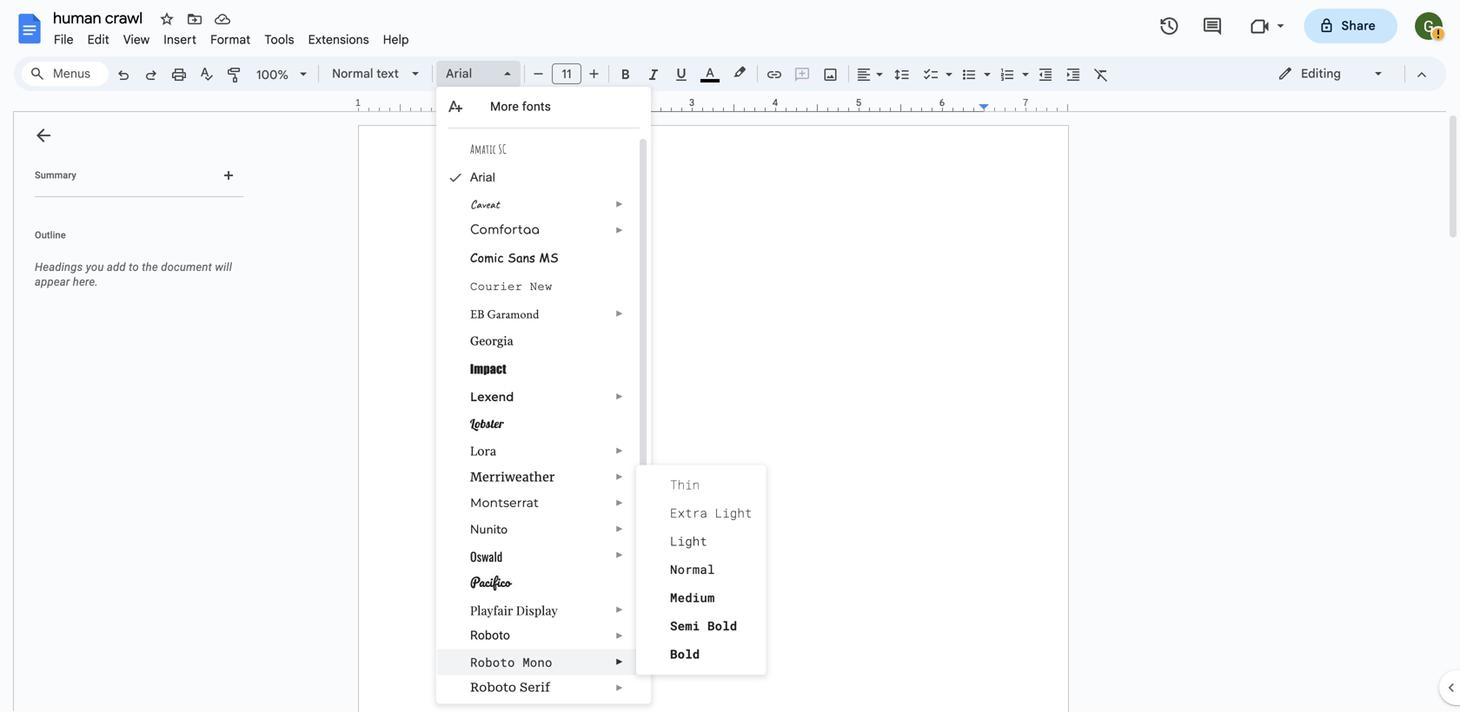 Task type: describe. For each thing, give the bounding box(es) containing it.
main toolbar
[[108, 0, 1115, 454]]

eb
[[470, 306, 485, 322]]

you
[[86, 261, 104, 274]]

fonts
[[522, 100, 551, 114]]

edit
[[87, 32, 109, 47]]

document
[[161, 261, 212, 274]]

line & paragraph spacing image
[[892, 62, 912, 86]]

► for lexend
[[615, 392, 624, 402]]

comic sans ms
[[470, 249, 559, 266]]

► for roboto
[[615, 632, 624, 642]]

file
[[54, 32, 74, 47]]

file menu item
[[47, 30, 81, 50]]

extra light
[[670, 506, 753, 522]]

lora
[[470, 444, 497, 459]]

left margin image
[[359, 98, 447, 111]]

menu containing thin
[[636, 466, 766, 676]]

amatic sc
[[470, 142, 507, 157]]

headings you add to the document will appear here.
[[35, 261, 232, 289]]

styles list. normal text selected. option
[[332, 62, 402, 86]]

insert menu item
[[157, 30, 204, 50]]

arial inside arial option
[[446, 66, 472, 81]]

semi
[[670, 619, 700, 635]]

summary heading
[[35, 169, 76, 183]]

Zoom text field
[[252, 63, 294, 87]]

extra
[[670, 506, 708, 522]]

► for montserrat
[[615, 499, 624, 509]]

amatic
[[470, 142, 496, 157]]

thin
[[670, 477, 700, 493]]

► for comfortaa
[[615, 226, 624, 236]]

roboto for roboto serif
[[470, 681, 517, 696]]

playfair display
[[470, 603, 558, 619]]

0 horizontal spatial bold
[[670, 647, 700, 663]]

Font size field
[[552, 63, 589, 85]]

serif
[[520, 681, 551, 696]]

sc
[[499, 142, 507, 157]]

► for eb garamond
[[615, 309, 624, 319]]

merriweather
[[470, 470, 555, 486]]

tools
[[265, 32, 294, 47]]

0 vertical spatial light
[[715, 506, 753, 522]]

Menus field
[[22, 62, 109, 86]]

highlight color image
[[730, 62, 749, 83]]

roboto serif
[[470, 681, 551, 696]]

sans
[[508, 249, 536, 266]]

pacifico menu
[[436, 87, 651, 705]]

► for oswald
[[615, 551, 624, 561]]

view
[[123, 32, 150, 47]]

help menu item
[[376, 30, 416, 50]]

playfair
[[470, 603, 513, 619]]

► for roboto serif
[[615, 684, 624, 694]]

insert image image
[[821, 62, 841, 86]]

outline
[[35, 230, 66, 241]]

► for lora
[[615, 446, 624, 456]]

insert
[[164, 32, 197, 47]]

comfortaa
[[470, 223, 540, 237]]

text color image
[[701, 62, 720, 83]]

0 horizontal spatial light
[[670, 534, 708, 550]]

lexend
[[470, 389, 514, 405]]

► for nunito
[[615, 525, 624, 535]]

garamond
[[487, 306, 539, 322]]

normal for normal
[[670, 562, 715, 578]]

comic
[[470, 249, 504, 266]]

headings
[[35, 261, 83, 274]]

editing button
[[1266, 61, 1397, 87]]

1 horizontal spatial bold
[[708, 619, 738, 635]]



Task type: locate. For each thing, give the bounding box(es) containing it.
extensions
[[308, 32, 369, 47]]

bold down semi at left
[[670, 647, 700, 663]]

1 vertical spatial light
[[670, 534, 708, 550]]

0 vertical spatial normal
[[332, 66, 373, 81]]

roboto down the roboto mono
[[470, 681, 517, 696]]

normal for normal text
[[332, 66, 373, 81]]

0 vertical spatial arial
[[446, 66, 472, 81]]

1 ► from the top
[[615, 200, 624, 210]]

more
[[490, 100, 519, 114]]

menu bar
[[47, 23, 416, 51]]

arial option
[[446, 62, 494, 86]]

7 ► from the top
[[615, 499, 624, 509]]

normal
[[332, 66, 373, 81], [670, 562, 715, 578]]

9 ► from the top
[[615, 551, 624, 561]]

editing
[[1302, 66, 1341, 81]]

light
[[715, 506, 753, 522], [670, 534, 708, 550]]

pacifico
[[470, 572, 511, 593]]

6 ► from the top
[[615, 473, 624, 483]]

roboto
[[470, 629, 510, 643], [470, 655, 515, 671], [470, 681, 517, 696]]

more fonts
[[490, 100, 551, 114]]

courier
[[470, 280, 523, 294]]

add
[[107, 261, 126, 274]]

roboto mono
[[470, 655, 553, 671]]

0 horizontal spatial normal
[[332, 66, 373, 81]]

menu bar inside the menu bar banner
[[47, 23, 416, 51]]

light down the extra
[[670, 534, 708, 550]]

light right the extra
[[715, 506, 753, 522]]

arial inside pacifico menu
[[470, 171, 496, 184]]

13 ► from the top
[[615, 684, 624, 694]]

nunito
[[470, 522, 508, 539]]

ms
[[539, 249, 559, 266]]

menu bar banner
[[0, 0, 1461, 713]]

bold
[[708, 619, 738, 635], [670, 647, 700, 663]]

new
[[530, 280, 553, 294]]

arial
[[446, 66, 472, 81], [470, 171, 496, 184]]

view menu item
[[116, 30, 157, 50]]

tools menu item
[[258, 30, 301, 50]]

► for roboto mono
[[615, 658, 624, 668]]

outline heading
[[14, 229, 250, 253]]

roboto down the playfair
[[470, 629, 510, 643]]

1 vertical spatial normal
[[670, 562, 715, 578]]

11 ► from the top
[[615, 632, 624, 642]]

share button
[[1305, 9, 1398, 43]]

display
[[516, 603, 558, 619]]

here.
[[73, 276, 98, 289]]

caveat
[[470, 197, 500, 212]]

2 roboto from the top
[[470, 655, 515, 671]]

1 horizontal spatial light
[[715, 506, 753, 522]]

eb garamond
[[470, 306, 539, 322]]

montserrat
[[470, 496, 539, 511]]

normal up 1 on the left
[[332, 66, 373, 81]]

lobster
[[470, 416, 504, 432]]

arial up 'caveat'
[[470, 171, 496, 184]]

right margin image
[[980, 98, 1068, 111]]

2 vertical spatial roboto
[[470, 681, 517, 696]]

3 roboto from the top
[[470, 681, 517, 696]]

Zoom field
[[250, 62, 315, 88]]

the
[[142, 261, 158, 274]]

help
[[383, 32, 409, 47]]

format menu item
[[204, 30, 258, 50]]

► for merriweather
[[615, 473, 624, 483]]

1 vertical spatial arial
[[470, 171, 496, 184]]

2 ► from the top
[[615, 226, 624, 236]]

roboto for roboto mono
[[470, 655, 515, 671]]

summary
[[35, 170, 76, 181]]

►
[[615, 200, 624, 210], [615, 226, 624, 236], [615, 309, 624, 319], [615, 392, 624, 402], [615, 446, 624, 456], [615, 473, 624, 483], [615, 499, 624, 509], [615, 525, 624, 535], [615, 551, 624, 561], [615, 606, 624, 616], [615, 632, 624, 642], [615, 658, 624, 668], [615, 684, 624, 694]]

semi bold
[[670, 619, 738, 635]]

0 vertical spatial bold
[[708, 619, 738, 635]]

Font size text field
[[553, 63, 581, 84]]

3 ► from the top
[[615, 309, 624, 319]]

georgia
[[470, 334, 514, 348]]

impact
[[470, 362, 506, 377]]

medium
[[670, 590, 715, 606]]

1 roboto from the top
[[470, 629, 510, 643]]

document outline element
[[14, 112, 250, 713]]

1
[[355, 97, 361, 109]]

menu
[[636, 466, 766, 676]]

5 ► from the top
[[615, 446, 624, 456]]

10 ► from the top
[[615, 606, 624, 616]]

normal up medium
[[670, 562, 715, 578]]

arial up left margin image
[[446, 66, 472, 81]]

mono
[[523, 655, 553, 671]]

1 vertical spatial bold
[[670, 647, 700, 663]]

share
[[1342, 18, 1376, 33]]

8 ► from the top
[[615, 525, 624, 535]]

normal inside menu
[[670, 562, 715, 578]]

roboto up roboto serif
[[470, 655, 515, 671]]

edit menu item
[[81, 30, 116, 50]]

Rename text field
[[47, 7, 153, 28]]

Star checkbox
[[155, 7, 179, 31]]

to
[[129, 261, 139, 274]]

0 vertical spatial roboto
[[470, 629, 510, 643]]

1 vertical spatial roboto
[[470, 655, 515, 671]]

format
[[211, 32, 251, 47]]

menu bar containing file
[[47, 23, 416, 51]]

4 ► from the top
[[615, 392, 624, 402]]

1 horizontal spatial normal
[[670, 562, 715, 578]]

extensions menu item
[[301, 30, 376, 50]]

► for playfair display
[[615, 606, 624, 616]]

normal text
[[332, 66, 399, 81]]

will
[[215, 261, 232, 274]]

oswald
[[470, 548, 503, 566]]

courier new
[[470, 280, 553, 294]]

mode and view toolbar
[[1265, 57, 1436, 91]]

bold right semi at left
[[708, 619, 738, 635]]

► for caveat
[[615, 200, 624, 210]]

12 ► from the top
[[615, 658, 624, 668]]

text
[[377, 66, 399, 81]]

normal inside option
[[332, 66, 373, 81]]

appear
[[35, 276, 70, 289]]

pacifico application
[[0, 0, 1461, 713]]



Task type: vqa. For each thing, say whether or not it's contained in the screenshot.
TODAY,
no



